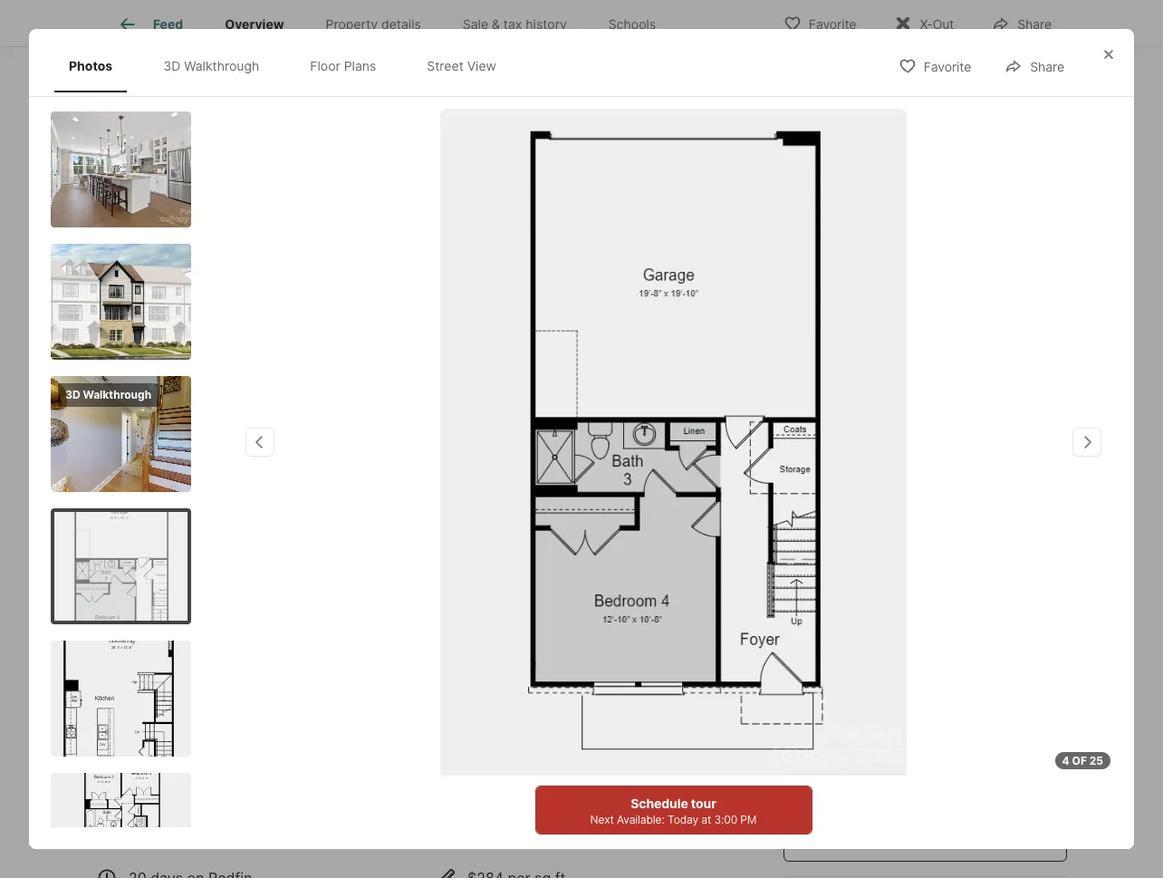 Task type: describe. For each thing, give the bounding box(es) containing it.
oct
[[824, 595, 848, 609]]

street view tab
[[413, 43, 511, 88]]

at inside the "schedule tour next available: today at 3:00 pm"
[[702, 813, 712, 826]]

breckenridge
[[489, 753, 580, 771]]

beautiful
[[396, 797, 456, 815]]

walkthrough inside tab
[[184, 58, 259, 73]]

room.
[[287, 840, 326, 858]]

today
[[668, 813, 699, 826]]

tuesday 31 oct
[[811, 546, 861, 609]]

are
[[682, 840, 704, 858]]

est.
[[96, 612, 118, 627]]

4
[[1063, 754, 1070, 768]]

sale
[[463, 17, 489, 32]]

wednesday
[[892, 546, 959, 559]]

baths link
[[421, 610, 460, 628]]

second
[[250, 797, 300, 815]]

go tour this home
[[784, 505, 965, 531]]

car
[[138, 797, 160, 815]]

the down center-
[[507, 840, 530, 858]]

31
[[821, 561, 851, 593]]

owner's
[[583, 840, 637, 858]]

from
[[716, 775, 748, 793]]

photos
[[69, 58, 113, 73]]

adjacent
[[168, 840, 228, 858]]

0 horizontal spatial home
[[207, 696, 264, 722]]

available:
[[617, 813, 665, 826]]

details
[[382, 17, 421, 32]]

new construction link
[[96, 44, 777, 487]]

0 horizontal spatial room
[[96, 840, 131, 858]]

street
[[427, 58, 464, 73]]

bright
[[642, 818, 683, 836]]

1 vertical spatial this
[[164, 696, 202, 722]]

property details tab
[[305, 3, 442, 46]]

all
[[330, 840, 347, 858]]

mls
[[96, 753, 126, 771]]

offers
[[340, 797, 380, 815]]

a up the concept
[[517, 775, 525, 793]]

overview tab
[[204, 3, 305, 46]]

x-out button
[[879, 4, 970, 41]]

of
[[1073, 754, 1087, 768]]

garage.
[[164, 797, 216, 815]]

next
[[590, 813, 614, 826]]

deluxe
[[534, 840, 579, 858]]

pm
[[741, 813, 757, 826]]

-
[[176, 507, 182, 522]]

tab list for share
[[51, 40, 529, 92]]

includes
[[638, 797, 695, 815]]

go
[[784, 505, 813, 531]]

0 vertical spatial floor
[[421, 775, 452, 793]]

oaks inside mls # 4064036 representative photos added. the breckenridge ii plan at hudson oaks is a 3-story new construction townhome! ground floor features a large guest suite accessed from the 2-car garage. the second floor offers a beautiful open-concept layout that includes a large gathering room with deck, a gourmet kitchen with a spacious center-island and bright dining room with adjacent powder room. all 3 bedrooms, including the deluxe owner's suite, are found on the third floor along with the conveniently located laundry room and secondary
[[703, 753, 738, 771]]

tour in person option
[[784, 638, 916, 686]]

floor plans tab
[[296, 43, 391, 88]]

/mo
[[163, 612, 186, 627]]

spacious
[[453, 818, 514, 836]]

conveniently
[[316, 862, 403, 878]]

a left 3-
[[96, 775, 104, 793]]

tax
[[504, 17, 522, 32]]

found
[[708, 840, 747, 858]]

a down second
[[280, 818, 288, 836]]

cancel
[[828, 752, 862, 765]]

1 horizontal spatial home
[[908, 505, 965, 531]]

1,952
[[507, 582, 563, 608]]

features
[[456, 775, 513, 793]]

2 horizontal spatial room
[[518, 862, 553, 878]]

3:00
[[715, 813, 738, 826]]

anytime
[[865, 752, 906, 765]]

3d walkthrough for 3d walkthrough button
[[151, 443, 251, 458]]

the left 2-
[[96, 797, 119, 815]]

street view
[[427, 58, 497, 73]]

6024
[[96, 541, 134, 559]]

x-out
[[920, 16, 955, 31]]

favorite button for share
[[883, 47, 987, 85]]

island
[[568, 818, 609, 836]]

walkthrough inside button
[[172, 443, 251, 458]]

0 vertical spatial the
[[459, 753, 485, 771]]

3.5
[[421, 582, 454, 608]]

a down ground
[[384, 797, 392, 815]]

townhome!
[[286, 775, 362, 793]]

baths
[[421, 610, 460, 628]]

3d for 3d walkthrough button
[[151, 443, 169, 458]]

1 vertical spatial 3d
[[65, 387, 80, 401]]

feed link
[[117, 14, 183, 35]]

0 vertical spatial and
[[613, 818, 638, 836]]

3.5 baths
[[421, 582, 460, 628]]

laundry
[[463, 862, 514, 878]]

third
[[144, 862, 175, 878]]

sale & tax history tab
[[442, 3, 588, 46]]

construction
[[196, 775, 282, 793]]

suite,
[[641, 840, 678, 858]]

ii
[[584, 753, 592, 771]]

map entry image
[[635, 505, 756, 626]]

new construction
[[118, 64, 235, 78]]

0 vertical spatial share button
[[977, 4, 1068, 41]]

floor plans
[[310, 58, 376, 73]]

2-
[[123, 797, 138, 815]]

representative
[[212, 753, 334, 771]]

ground
[[366, 775, 417, 793]]

1 vertical spatial and
[[557, 862, 583, 878]]

gathering
[[96, 818, 162, 836]]

dialog containing photos
[[29, 29, 1135, 878]]

bedrooms,
[[365, 840, 438, 858]]

active
[[186, 507, 231, 522]]

property
[[326, 17, 378, 32]]

a down beautiful
[[441, 818, 449, 836]]

guest
[[567, 775, 606, 793]]

1 vertical spatial large
[[712, 797, 746, 815]]

favorite button for x-out
[[768, 4, 872, 41]]

sale & tax history
[[463, 17, 567, 32]]

4 of 25
[[1063, 754, 1104, 768]]

concept
[[501, 797, 557, 815]]

for sale - active
[[112, 507, 231, 522]]

&
[[492, 17, 500, 32]]

share for the topmost share button
[[1018, 16, 1052, 31]]



Task type: locate. For each thing, give the bounding box(es) containing it.
0 horizontal spatial large
[[529, 775, 563, 793]]

3
[[351, 840, 360, 858]]

1 vertical spatial share
[[1031, 59, 1065, 75]]

1 horizontal spatial and
[[613, 818, 638, 836]]

2 vertical spatial 3d walkthrough
[[151, 443, 251, 458]]

a
[[96, 775, 104, 793], [517, 775, 525, 793], [384, 797, 392, 815], [699, 797, 708, 815], [280, 818, 288, 836], [441, 818, 449, 836]]

0 vertical spatial 3d walkthrough
[[163, 58, 259, 73]]

$3,815
[[122, 612, 163, 627]]

2 vertical spatial 3d
[[151, 443, 169, 458]]

0 horizontal spatial this
[[164, 696, 202, 722]]

photos tab
[[54, 43, 127, 88]]

this up wednesday
[[864, 505, 903, 531]]

is
[[742, 753, 753, 771]]

floor down added.
[[421, 775, 452, 793]]

0 horizontal spatial the
[[220, 797, 246, 815]]

schedule tour next available: today at 3:00 pm
[[590, 796, 757, 826]]

1,952 sq ft
[[507, 582, 563, 628]]

3d walkthrough tab
[[149, 43, 274, 88]]

2 vertical spatial tour
[[691, 796, 717, 811]]

tour inside button
[[946, 713, 975, 731]]

and down that
[[613, 818, 638, 836]]

ft
[[529, 610, 543, 628]]

for
[[112, 507, 138, 522]]

#
[[130, 753, 140, 771]]

tab list containing feed
[[96, 0, 692, 46]]

0 horizontal spatial favorite
[[809, 16, 857, 31]]

0 horizontal spatial floor
[[179, 862, 211, 878]]

1 vertical spatial tour
[[946, 713, 975, 731]]

property details
[[326, 17, 421, 32]]

1 vertical spatial 3d walkthrough
[[65, 387, 151, 401]]

1 vertical spatial room
[[96, 840, 131, 858]]

and down deluxe
[[557, 862, 583, 878]]

1 horizontal spatial floor
[[304, 797, 336, 815]]

accessed
[[647, 775, 712, 793]]

6024 towering oaks ln image
[[440, 109, 907, 778]]

0 vertical spatial walkthrough
[[184, 58, 259, 73]]

2 vertical spatial floor
[[179, 862, 211, 878]]

with up "third"
[[135, 840, 164, 858]]

0 vertical spatial schedule
[[877, 713, 942, 731]]

tab list up plans
[[96, 0, 692, 46]]

1 horizontal spatial at
[[702, 813, 712, 826]]

schedule inside button
[[877, 713, 942, 731]]

1 vertical spatial favorite button
[[883, 47, 987, 85]]

in
[[848, 655, 858, 668]]

story
[[124, 775, 159, 793]]

1 horizontal spatial tour
[[817, 505, 860, 531]]

with down beautiful
[[408, 818, 437, 836]]

tour down tour in person list box
[[946, 713, 975, 731]]

tab list inside dialog
[[51, 40, 529, 92]]

the
[[96, 797, 119, 815], [507, 840, 530, 858], [117, 862, 140, 878], [290, 862, 312, 878]]

room up on
[[96, 840, 131, 858]]

on
[[96, 862, 113, 878]]

it's
[[784, 752, 799, 765]]

at inside mls # 4064036 representative photos added. the breckenridge ii plan at hudson oaks is a 3-story new construction townhome! ground floor features a large guest suite accessed from the 2-car garage. the second floor offers a beautiful open-concept layout that includes a large gathering room with deck, a gourmet kitchen with a spacious center-island and bright dining room with adjacent powder room. all 3 bedrooms, including the deluxe owner's suite, are found on the third floor along with the conveniently located laundry room and secondary
[[629, 753, 642, 771]]

walkthrough
[[184, 58, 259, 73], [83, 387, 151, 401], [172, 443, 251, 458]]

Wednesday button
[[884, 536, 967, 619]]

get
[[189, 612, 211, 627]]

open-
[[460, 797, 501, 815]]

1 horizontal spatial favorite button
[[883, 47, 987, 85]]

with down powder
[[257, 862, 286, 878]]

schedule
[[877, 713, 942, 731], [631, 796, 688, 811]]

located
[[407, 862, 458, 878]]

tour up dining
[[691, 796, 717, 811]]

floor up gourmet
[[304, 797, 336, 815]]

0 horizontal spatial tour
[[691, 796, 717, 811]]

share for bottom share button
[[1031, 59, 1065, 75]]

1 vertical spatial share button
[[990, 47, 1080, 85]]

the
[[459, 753, 485, 771], [220, 797, 246, 815]]

0 horizontal spatial oaks
[[207, 541, 244, 559]]

1 vertical spatial favorite
[[924, 59, 972, 75]]

tab list
[[96, 0, 692, 46], [51, 40, 529, 92]]

3d
[[163, 58, 181, 73], [65, 387, 80, 401], [151, 443, 169, 458]]

at left 3:00
[[702, 813, 712, 826]]

home up wednesday
[[908, 505, 965, 531]]

3d walkthrough for tab list containing photos
[[163, 58, 259, 73]]

0 vertical spatial favorite button
[[768, 4, 872, 41]]

tuesday
[[811, 546, 861, 559]]

3d inside 3d walkthrough tab
[[163, 58, 181, 73]]

plan
[[596, 753, 625, 771]]

6024 towering oaks ln, charlotte, nc 28205 image
[[96, 44, 777, 483], [784, 44, 1068, 260], [784, 268, 1068, 483]]

1 vertical spatial at
[[702, 813, 712, 826]]

25
[[1090, 754, 1104, 768]]

1 horizontal spatial schedule
[[877, 713, 942, 731]]

it's free, cancel anytime
[[784, 752, 906, 765]]

schedule up bright
[[631, 796, 688, 811]]

2 vertical spatial walkthrough
[[172, 443, 251, 458]]

free,
[[802, 752, 825, 765]]

$554,352 est. $3,815 /mo get pre-approved
[[96, 582, 299, 627]]

tab list containing photos
[[51, 40, 529, 92]]

get pre-approved link
[[189, 612, 299, 627]]

a up dining
[[699, 797, 708, 815]]

1 horizontal spatial the
[[459, 753, 485, 771]]

1 vertical spatial floor
[[304, 797, 336, 815]]

tour inside the "schedule tour next available: today at 3:00 pm"
[[691, 796, 717, 811]]

0 horizontal spatial at
[[629, 753, 642, 771]]

added.
[[402, 753, 455, 771]]

0 vertical spatial favorite
[[809, 16, 857, 31]]

schedule up the anytime
[[877, 713, 942, 731]]

$554,352
[[96, 582, 197, 608]]

0 vertical spatial large
[[529, 775, 563, 793]]

this up 4064036
[[164, 696, 202, 722]]

schools
[[609, 17, 656, 32]]

tour for schedule tour next available: today at 3:00 pm
[[691, 796, 717, 811]]

3d walkthrough inside tab
[[163, 58, 259, 73]]

sq
[[507, 610, 525, 628]]

view
[[467, 58, 497, 73]]

0 vertical spatial oaks
[[207, 541, 244, 559]]

1 vertical spatial walkthrough
[[83, 387, 151, 401]]

option
[[916, 638, 1068, 686]]

feed
[[153, 17, 183, 32]]

tab list for x-out
[[96, 0, 692, 46]]

tour for go tour this home
[[817, 505, 860, 531]]

photos
[[338, 753, 398, 771]]

tour up tuesday
[[817, 505, 860, 531]]

favorite button inside dialog
[[883, 47, 987, 85]]

this
[[864, 505, 903, 531], [164, 696, 202, 722]]

history
[[526, 17, 567, 32]]

2 vertical spatial room
[[518, 862, 553, 878]]

schedule for schedule tour next available: today at 3:00 pm
[[631, 796, 688, 811]]

0 vertical spatial this
[[864, 505, 903, 531]]

2 horizontal spatial tour
[[946, 713, 975, 731]]

sale
[[141, 507, 173, 522]]

6024 towering oaks ln
[[96, 541, 264, 559]]

0 vertical spatial tour
[[817, 505, 860, 531]]

schedule inside the "schedule tour next available: today at 3:00 pm"
[[631, 796, 688, 811]]

3d for tab list containing photos
[[163, 58, 181, 73]]

favorite for x-out
[[809, 16, 857, 31]]

1 vertical spatial home
[[207, 696, 264, 722]]

4064036
[[144, 753, 208, 771]]

tour
[[817, 505, 860, 531], [946, 713, 975, 731], [691, 796, 717, 811]]

1 horizontal spatial oaks
[[703, 753, 738, 771]]

hudson
[[646, 753, 699, 771]]

0 horizontal spatial favorite button
[[768, 4, 872, 41]]

0 vertical spatial share
[[1018, 16, 1052, 31]]

tour in person list box
[[784, 638, 1068, 686]]

schools tab
[[588, 3, 677, 46]]

0 vertical spatial at
[[629, 753, 642, 771]]

0 vertical spatial 3d
[[163, 58, 181, 73]]

about this home
[[96, 696, 264, 722]]

with up adjacent
[[205, 818, 234, 836]]

floor down adjacent
[[179, 862, 211, 878]]

schedule tour button
[[784, 700, 1068, 744]]

construction
[[146, 64, 235, 78]]

pre-
[[214, 612, 241, 627]]

image image
[[51, 111, 191, 227], [51, 243, 191, 359], [51, 376, 191, 492], [54, 512, 188, 620], [51, 640, 191, 756]]

oaks left ln
[[207, 541, 244, 559]]

at up suite
[[629, 753, 642, 771]]

plans
[[344, 58, 376, 73]]

the right on
[[117, 862, 140, 878]]

layout
[[561, 797, 603, 815]]

large down from
[[712, 797, 746, 815]]

new
[[118, 64, 144, 78]]

0 horizontal spatial and
[[557, 862, 583, 878]]

favorite
[[809, 16, 857, 31], [924, 59, 972, 75]]

1 horizontal spatial large
[[712, 797, 746, 815]]

0 vertical spatial room
[[166, 818, 201, 836]]

3d walkthrough inside button
[[151, 443, 251, 458]]

tour for schedule tour
[[946, 713, 975, 731]]

0 horizontal spatial schedule
[[631, 796, 688, 811]]

3d walkthrough button
[[111, 433, 266, 469]]

home up representative
[[207, 696, 264, 722]]

tab list down 'overview'
[[51, 40, 529, 92]]

large down breckenridge
[[529, 775, 563, 793]]

dialog
[[29, 29, 1135, 878]]

out
[[933, 16, 955, 31]]

1 horizontal spatial favorite
[[924, 59, 972, 75]]

3d inside 3d walkthrough button
[[151, 443, 169, 458]]

share button
[[977, 4, 1068, 41], [990, 47, 1080, 85]]

1 vertical spatial oaks
[[703, 753, 738, 771]]

0 vertical spatial home
[[908, 505, 965, 531]]

schedule tour
[[877, 713, 975, 731]]

including
[[442, 840, 503, 858]]

about
[[96, 696, 159, 722]]

that
[[607, 797, 634, 815]]

schedule for schedule tour
[[877, 713, 942, 731]]

dining
[[687, 818, 729, 836]]

room down deluxe
[[518, 862, 553, 878]]

the down construction at the bottom of page
[[220, 797, 246, 815]]

the down the room.
[[290, 862, 312, 878]]

None button
[[795, 535, 877, 620], [974, 536, 1057, 619], [795, 535, 877, 620], [974, 536, 1057, 619]]

with
[[205, 818, 234, 836], [408, 818, 437, 836], [135, 840, 164, 858], [257, 862, 286, 878]]

the up features
[[459, 753, 485, 771]]

1 horizontal spatial this
[[864, 505, 903, 531]]

room down garage.
[[166, 818, 201, 836]]

1 vertical spatial the
[[220, 797, 246, 815]]

favorite for share
[[924, 59, 972, 75]]

gourmet
[[292, 818, 350, 836]]

1 vertical spatial schedule
[[631, 796, 688, 811]]

share inside dialog
[[1031, 59, 1065, 75]]

x-
[[920, 16, 933, 31]]

1 horizontal spatial room
[[166, 818, 201, 836]]

powder
[[232, 840, 283, 858]]

oaks up from
[[703, 753, 738, 771]]

favorite inside dialog
[[924, 59, 972, 75]]

along
[[215, 862, 253, 878]]

tour in person
[[822, 655, 898, 668]]

2 horizontal spatial floor
[[421, 775, 452, 793]]



Task type: vqa. For each thing, say whether or not it's contained in the screenshot.
spacious
yes



